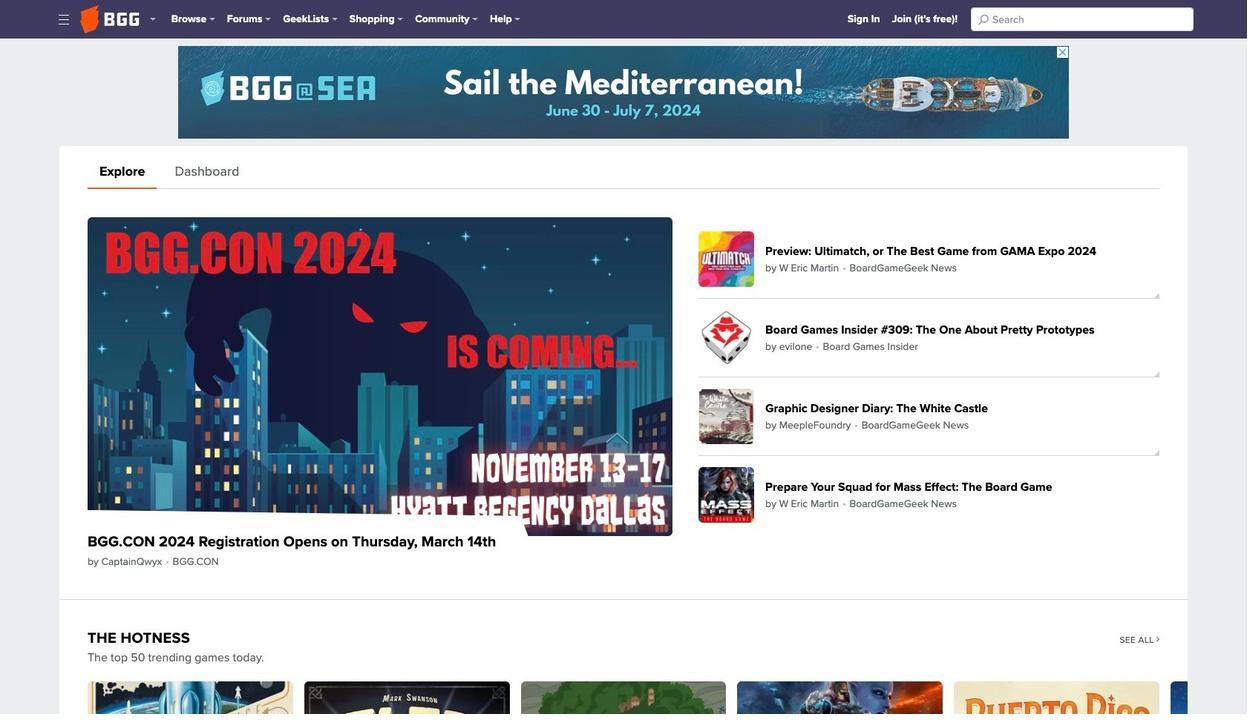 Task type: describe. For each thing, give the bounding box(es) containing it.
bgg.con 2024 registration opens on thursday, march 14th primary thumbnail image
[[88, 218, 673, 537]]

magnifying glass image
[[978, 14, 989, 24]]

prepare your squad for mass effect: the board game secondary thumbnail image
[[699, 468, 754, 524]]

board games insider #309: the one about pretty prototypes secondary thumbnail image
[[699, 311, 754, 366]]

boardgame geek logo image
[[80, 5, 140, 33]]

chevron right image
[[1156, 637, 1160, 643]]

fled artwork image
[[304, 682, 510, 715]]

puerto rico 1897: special edition artwork image
[[954, 682, 1160, 715]]

Search search field
[[971, 7, 1194, 31]]

mass effect: the board game – priority: hagalaz artwork image
[[738, 682, 943, 715]]



Task type: vqa. For each thing, say whether or not it's contained in the screenshot.
Ancient Knowledge Game image
no



Task type: locate. For each thing, give the bounding box(es) containing it.
earthborne rangers artwork image
[[521, 682, 726, 715]]

galactic cruise artwork image
[[88, 682, 293, 715]]

star wars: unlimited – spark of rebellion artwork image
[[1171, 682, 1247, 715]]

graphic designer diary: the white castle secondary thumbnail image
[[699, 389, 754, 445]]

preview: ultimatch, or the best game from gama expo 2024 secondary thumbnail image
[[699, 232, 754, 288]]

advertisement element
[[178, 46, 1069, 139]]



